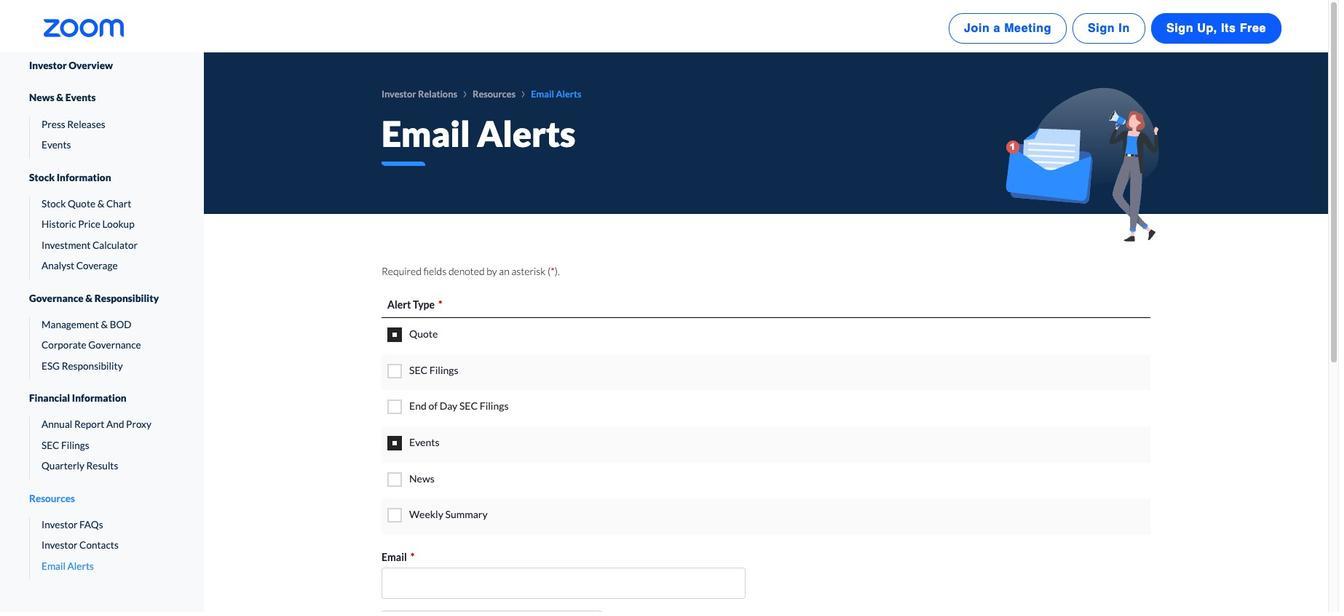 Task type: describe. For each thing, give the bounding box(es) containing it.
resources for bottom resources link
[[29, 493, 75, 504]]

investment calculator link
[[30, 238, 175, 253]]

historic price lookup link
[[30, 217, 175, 232]]

stock information
[[29, 172, 111, 183]]

).
[[555, 265, 560, 278]]

investor for investor faqs
[[42, 519, 78, 531]]

investor contacts link
[[30, 538, 175, 553]]

esg responsibility link
[[30, 359, 175, 374]]

join a meeting
[[964, 22, 1052, 35]]

faqs
[[79, 519, 103, 531]]

contacts
[[79, 540, 119, 552]]

its
[[1221, 22, 1236, 35]]

by
[[487, 265, 497, 278]]

alert type
[[387, 299, 435, 311]]

report
[[74, 419, 104, 431]]

annual
[[42, 419, 72, 431]]

sign for sign up, its free
[[1167, 22, 1194, 35]]

& for management
[[101, 319, 108, 331]]

governance & responsibility
[[29, 292, 159, 304]]

sign up, its free link
[[1151, 13, 1282, 44]]

2 horizontal spatial filings
[[480, 400, 509, 412]]

chart
[[106, 198, 131, 210]]

quarterly results
[[42, 460, 118, 472]]

events inside events link
[[42, 139, 71, 151]]

historic
[[42, 219, 76, 230]]

sign for sign in
[[1088, 22, 1115, 35]]

zoom video communications, inc. logo image
[[44, 19, 124, 37]]

esg
[[42, 360, 60, 372]]

join
[[964, 22, 990, 35]]

0 vertical spatial alerts
[[556, 88, 582, 100]]

releases
[[67, 119, 105, 130]]

calculator
[[92, 239, 138, 251]]

investment calculator
[[42, 239, 138, 251]]

email alerts link
[[30, 559, 175, 574]]

and
[[106, 419, 124, 431]]

news & events
[[29, 92, 96, 104]]

investor faqs
[[42, 519, 103, 531]]

2 vertical spatial email alerts
[[42, 561, 94, 572]]

bod
[[110, 319, 132, 331]]

join a meeting link
[[949, 13, 1067, 44]]

weekly
[[409, 508, 443, 521]]

corporate governance
[[42, 340, 141, 351]]

investor overview
[[29, 60, 113, 71]]

stock for stock quote & chart
[[42, 198, 66, 210]]

information for quote
[[57, 172, 111, 183]]

investor contacts
[[42, 540, 119, 552]]

quarterly
[[42, 460, 84, 472]]

management & bod link
[[30, 317, 175, 332]]

events inside the news & events link
[[65, 92, 96, 104]]

end
[[409, 400, 427, 412]]

financial information link
[[29, 379, 175, 418]]

investor for investor contacts
[[42, 540, 78, 552]]

press releases
[[42, 119, 105, 130]]

investor overview link
[[29, 52, 175, 79]]

analyst
[[42, 260, 74, 272]]

1 horizontal spatial resources link
[[473, 88, 516, 100]]

financial information
[[29, 393, 126, 404]]

press releases link
[[30, 117, 175, 132]]

overview
[[69, 60, 113, 71]]

& for news
[[56, 92, 63, 104]]

in
[[1119, 22, 1130, 35]]

corporate governance link
[[30, 338, 175, 353]]

up,
[[1197, 22, 1218, 35]]

alert
[[387, 299, 411, 311]]

stock for stock information
[[29, 172, 55, 183]]

investor faqs link
[[30, 518, 175, 533]]

stock information link
[[29, 158, 175, 197]]

2 vertical spatial alerts
[[67, 561, 94, 572]]

1 horizontal spatial governance
[[88, 340, 141, 351]]

events link
[[30, 138, 175, 153]]

esg responsibility
[[42, 360, 123, 372]]

(
[[548, 265, 551, 278]]

corporate
[[42, 340, 86, 351]]

news for news & events
[[29, 92, 54, 104]]

historic price lookup
[[42, 219, 134, 230]]

proxy
[[126, 419, 151, 431]]

0 vertical spatial quote
[[68, 198, 95, 210]]

investor relations link
[[382, 88, 457, 100]]

denoted
[[449, 265, 485, 278]]

financial
[[29, 393, 70, 404]]



Task type: vqa. For each thing, say whether or not it's contained in the screenshot.
required fields denoted by an asterisk (
yes



Task type: locate. For each thing, give the bounding box(es) containing it.
0 horizontal spatial quote
[[68, 198, 95, 210]]

0 horizontal spatial governance
[[29, 292, 84, 304]]

investor relations
[[382, 88, 457, 100]]

news up the press
[[29, 92, 54, 104]]

email
[[531, 88, 554, 100], [382, 113, 470, 155], [382, 551, 407, 563], [42, 561, 65, 572]]

investor inside "investor overview" link
[[29, 60, 67, 71]]

news for news
[[409, 472, 435, 485]]

information up annual report and proxy
[[72, 393, 126, 404]]

filings up day
[[430, 364, 458, 376]]

quote
[[68, 198, 95, 210], [409, 328, 438, 340]]

sign in
[[1088, 22, 1130, 35]]

email alerts
[[531, 88, 582, 100], [382, 113, 575, 155], [42, 561, 94, 572]]

&
[[56, 92, 63, 104], [97, 198, 104, 210], [85, 292, 93, 304], [101, 319, 108, 331]]

0 vertical spatial sec filings
[[409, 364, 458, 376]]

resources for the rightmost resources link
[[473, 88, 516, 100]]

1 vertical spatial email alerts
[[382, 113, 575, 155]]

0 vertical spatial filings
[[430, 364, 458, 376]]

events down the 'end'
[[409, 436, 440, 449]]

stock quote & chart link
[[30, 197, 175, 211]]

day
[[440, 400, 457, 412]]

news
[[29, 92, 54, 104], [409, 472, 435, 485]]

1 horizontal spatial sec filings
[[409, 364, 458, 376]]

quote down type
[[409, 328, 438, 340]]

resources up investor faqs
[[29, 493, 75, 504]]

investor up news & events
[[29, 60, 67, 71]]

1 sign from the left
[[1088, 22, 1115, 35]]

1 vertical spatial sec filings
[[42, 440, 89, 451]]

1 vertical spatial information
[[72, 393, 126, 404]]

investor for investor overview
[[29, 60, 67, 71]]

0 vertical spatial information
[[57, 172, 111, 183]]

management & bod
[[42, 319, 132, 331]]

1 vertical spatial resources
[[29, 493, 75, 504]]

an
[[499, 265, 510, 278]]

1 vertical spatial events
[[42, 139, 71, 151]]

0 horizontal spatial sec
[[42, 440, 59, 451]]

1 vertical spatial alerts
[[477, 113, 575, 155]]

2 vertical spatial events
[[409, 436, 440, 449]]

1 vertical spatial filings
[[480, 400, 509, 412]]

1 vertical spatial quote
[[409, 328, 438, 340]]

2 vertical spatial filings
[[61, 440, 89, 451]]

responsibility down corporate governance
[[62, 360, 123, 372]]

0 horizontal spatial news
[[29, 92, 54, 104]]

0 vertical spatial email alerts
[[531, 88, 582, 100]]

sign left in
[[1088, 22, 1115, 35]]

asterisk
[[512, 265, 546, 278]]

free
[[1240, 22, 1266, 35]]

filings
[[430, 364, 458, 376], [480, 400, 509, 412], [61, 440, 89, 451]]

coverage
[[76, 260, 118, 272]]

sec down annual
[[42, 440, 59, 451]]

of
[[429, 400, 438, 412]]

analyst coverage
[[42, 260, 118, 272]]

information
[[57, 172, 111, 183], [72, 393, 126, 404]]

sign left up,
[[1167, 22, 1194, 35]]

resources right 'relations'
[[473, 88, 516, 100]]

meeting
[[1004, 22, 1052, 35]]

investor up 'investor contacts'
[[42, 519, 78, 531]]

sec
[[409, 364, 428, 376], [459, 400, 478, 412], [42, 440, 59, 451]]

end of day sec filings
[[409, 400, 509, 412]]

news & events link
[[29, 79, 175, 117]]

sign inside sign in link
[[1088, 22, 1115, 35]]

information up 'stock quote & chart' in the top of the page
[[57, 172, 111, 183]]

news up "weekly"
[[409, 472, 435, 485]]

required
[[382, 265, 422, 278]]

investor
[[29, 60, 67, 71], [382, 88, 416, 100], [42, 519, 78, 531], [42, 540, 78, 552]]

0 horizontal spatial resources link
[[29, 480, 175, 518]]

required fields denoted by an asterisk (
[[382, 265, 551, 278]]

2 horizontal spatial sec
[[459, 400, 478, 412]]

1 vertical spatial sec
[[459, 400, 478, 412]]

sign up, its free
[[1167, 22, 1266, 35]]

fields
[[424, 265, 447, 278]]

price
[[78, 219, 100, 230]]

resources link up faqs
[[29, 480, 175, 518]]

0 vertical spatial stock
[[29, 172, 55, 183]]

0 vertical spatial resources link
[[473, 88, 516, 100]]

2 vertical spatial sec
[[42, 440, 59, 451]]

sign in link
[[1073, 13, 1145, 44]]

1 vertical spatial news
[[409, 472, 435, 485]]

& up management & bod
[[85, 292, 93, 304]]

email alerts image
[[1003, 87, 1159, 242]]

governance up management on the left
[[29, 292, 84, 304]]

a
[[994, 22, 1001, 35]]

0 horizontal spatial sec filings
[[42, 440, 89, 451]]

& left bod on the bottom
[[101, 319, 108, 331]]

1 horizontal spatial resources
[[473, 88, 516, 100]]

0 vertical spatial events
[[65, 92, 96, 104]]

1 horizontal spatial news
[[409, 472, 435, 485]]

stock
[[29, 172, 55, 183], [42, 198, 66, 210]]

sec filings link
[[30, 438, 175, 453]]

filings up quarterly results
[[61, 440, 89, 451]]

governance & responsibility link
[[29, 279, 175, 317]]

& left chart
[[97, 198, 104, 210]]

press
[[42, 119, 65, 130]]

0 vertical spatial news
[[29, 92, 54, 104]]

quote up historic price lookup
[[68, 198, 95, 210]]

1 horizontal spatial filings
[[430, 364, 458, 376]]

resources
[[473, 88, 516, 100], [29, 493, 75, 504]]

investor inside "investor contacts" "link"
[[42, 540, 78, 552]]

governance down bod on the bottom
[[88, 340, 141, 351]]

quarterly results link
[[30, 459, 175, 474]]

management
[[42, 319, 99, 331]]

lookup
[[102, 219, 134, 230]]

information for report
[[72, 393, 126, 404]]

filings right day
[[480, 400, 509, 412]]

0 vertical spatial sec
[[409, 364, 428, 376]]

events up releases
[[65, 92, 96, 104]]

responsibility up bod on the bottom
[[94, 292, 159, 304]]

alerts
[[556, 88, 582, 100], [477, 113, 575, 155], [67, 561, 94, 572]]

& up the press
[[56, 92, 63, 104]]

0 vertical spatial resources
[[473, 88, 516, 100]]

resources link
[[473, 88, 516, 100], [29, 480, 175, 518]]

0 horizontal spatial filings
[[61, 440, 89, 451]]

stock inside stock information link
[[29, 172, 55, 183]]

sign inside sign up, its free link
[[1167, 22, 1194, 35]]

annual report and proxy link
[[30, 418, 175, 432]]

summary
[[445, 508, 488, 521]]

0 vertical spatial governance
[[29, 292, 84, 304]]

1 vertical spatial governance
[[88, 340, 141, 351]]

sec right day
[[459, 400, 478, 412]]

Email email field
[[382, 568, 746, 600]]

1 vertical spatial resources link
[[29, 480, 175, 518]]

investor left 'relations'
[[382, 88, 416, 100]]

results
[[86, 460, 118, 472]]

0 horizontal spatial resources
[[29, 493, 75, 504]]

1 horizontal spatial sec
[[409, 364, 428, 376]]

relations
[[418, 88, 457, 100]]

stock quote & chart
[[42, 198, 131, 210]]

resources link right 'relations'
[[473, 88, 516, 100]]

responsibility
[[94, 292, 159, 304], [62, 360, 123, 372]]

1 vertical spatial responsibility
[[62, 360, 123, 372]]

sec filings up quarterly
[[42, 440, 89, 451]]

1 horizontal spatial sign
[[1167, 22, 1194, 35]]

type
[[413, 299, 435, 311]]

weekly summary
[[409, 508, 488, 521]]

1 vertical spatial stock
[[42, 198, 66, 210]]

investment
[[42, 239, 91, 251]]

investor down investor faqs
[[42, 540, 78, 552]]

events
[[65, 92, 96, 104], [42, 139, 71, 151], [409, 436, 440, 449]]

analyst coverage link
[[30, 259, 175, 273]]

sign
[[1088, 22, 1115, 35], [1167, 22, 1194, 35]]

sec filings
[[409, 364, 458, 376], [42, 440, 89, 451]]

sec up the 'end'
[[409, 364, 428, 376]]

annual report and proxy
[[42, 419, 151, 431]]

1 horizontal spatial quote
[[409, 328, 438, 340]]

sec filings up of at bottom
[[409, 364, 458, 376]]

events down the press
[[42, 139, 71, 151]]

investor for investor relations
[[382, 88, 416, 100]]

0 vertical spatial responsibility
[[94, 292, 159, 304]]

stock inside stock quote & chart link
[[42, 198, 66, 210]]

& for governance
[[85, 292, 93, 304]]

0 horizontal spatial sign
[[1088, 22, 1115, 35]]

2 sign from the left
[[1167, 22, 1194, 35]]



